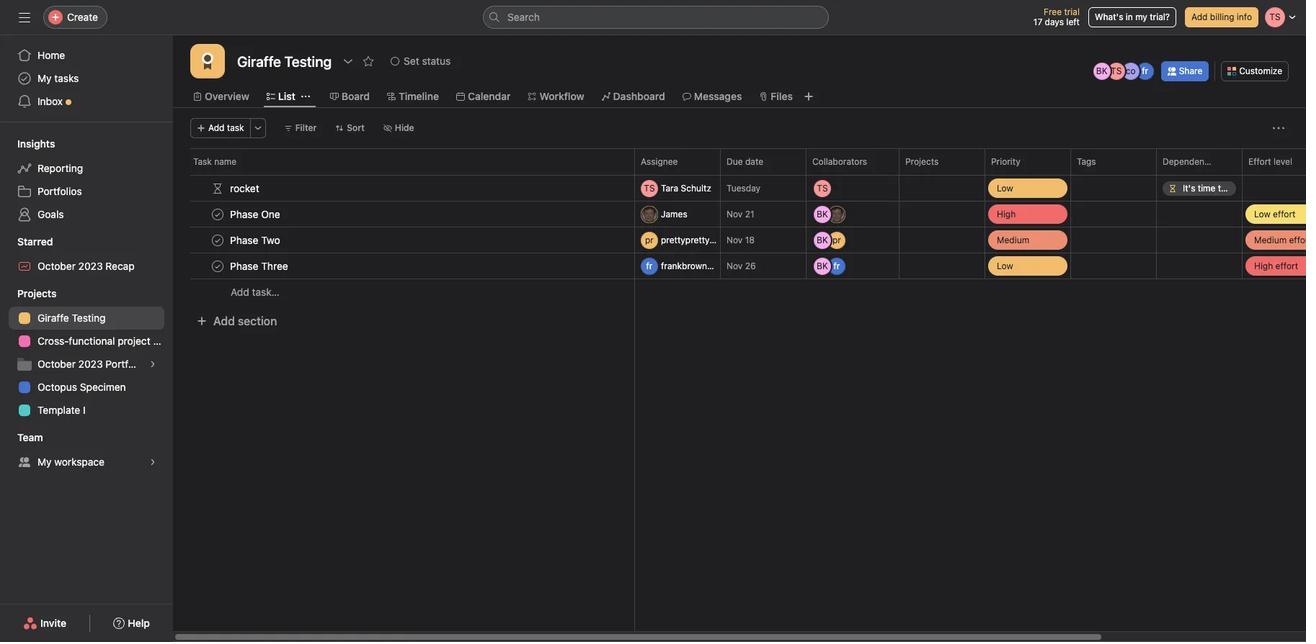 Task type: vqa. For each thing, say whether or not it's contained in the screenshot.
31 to the right
no



Task type: locate. For each thing, give the bounding box(es) containing it.
collaborators
[[812, 156, 867, 167]]

october 2023 recap link
[[9, 255, 164, 278]]

low down medium popup button
[[997, 261, 1013, 271]]

0 vertical spatial nov
[[727, 209, 743, 220]]

octopus specimen
[[37, 381, 126, 394]]

what's
[[1095, 12, 1123, 22]]

effort inside 'dropdown button'
[[1273, 209, 1296, 219]]

timeline link
[[387, 89, 439, 105]]

1 horizontal spatial medium
[[1254, 235, 1287, 245]]

sort button
[[329, 118, 371, 138]]

more actions image up level
[[1273, 123, 1284, 134]]

goals link
[[9, 203, 164, 226]]

insights element
[[0, 131, 173, 229]]

home
[[37, 49, 65, 61]]

my inside teams element
[[37, 456, 52, 469]]

low up medium effor dropdown button
[[1254, 209, 1271, 219]]

1 2023 from the top
[[78, 260, 103, 272]]

october inside starred element
[[37, 260, 76, 272]]

medium down the low effort 'dropdown button'
[[1254, 235, 1287, 245]]

completed checkbox for pr
[[209, 232, 226, 249]]

linked projects for phase one cell
[[899, 201, 985, 228]]

1 my from the top
[[37, 72, 52, 84]]

low down priority
[[997, 183, 1013, 194]]

projects up giraffe
[[17, 288, 57, 300]]

project
[[118, 335, 150, 347]]

row down nov 18
[[173, 252, 1306, 281]]

1 completed checkbox from the top
[[209, 232, 226, 249]]

see details, my workspace image
[[148, 458, 157, 467]]

projects
[[905, 156, 939, 167], [17, 288, 57, 300]]

files link
[[759, 89, 793, 105]]

17
[[1033, 17, 1042, 27]]

overview
[[205, 90, 249, 102]]

1 horizontal spatial high
[[1254, 261, 1273, 271]]

more actions image right task
[[253, 124, 262, 133]]

add left task
[[208, 123, 225, 133]]

row up nov 21
[[173, 174, 1306, 203]]

hide button
[[377, 118, 421, 138]]

2 low button from the top
[[985, 254, 1070, 279]]

completed image down dependencies image
[[209, 206, 226, 223]]

testing
[[72, 312, 106, 324]]

level
[[1274, 156, 1292, 167]]

phase two cell
[[173, 227, 635, 254]]

1 vertical spatial high
[[1254, 261, 1273, 271]]

phase one cell
[[173, 201, 635, 228]]

0 vertical spatial effort
[[1273, 209, 1296, 219]]

0 vertical spatial show options image
[[342, 56, 354, 67]]

0 horizontal spatial more actions image
[[253, 124, 262, 133]]

more actions image
[[1273, 123, 1284, 134], [253, 124, 262, 133]]

1 vertical spatial show options image
[[786, 158, 794, 167]]

row up nov 18
[[173, 200, 1306, 229]]

completed image
[[209, 258, 226, 275]]

nov
[[727, 209, 743, 220], [727, 235, 743, 246], [727, 261, 743, 272]]

october down starred at the top of the page
[[37, 260, 76, 272]]

see details, october 2023 portfolio image
[[148, 360, 157, 369]]

2 my from the top
[[37, 456, 52, 469]]

ts inside row
[[644, 183, 655, 194]]

template i
[[37, 404, 86, 417]]

insights
[[17, 138, 55, 150]]

tara
[[661, 183, 678, 194]]

add task… button
[[231, 285, 280, 301]]

3 nov from the top
[[727, 261, 743, 272]]

messages link
[[682, 89, 742, 105]]

effort for low effort
[[1273, 209, 1296, 219]]

2 vertical spatial low
[[997, 261, 1013, 271]]

projects inside dropdown button
[[17, 288, 57, 300]]

my inside global element
[[37, 72, 52, 84]]

october 2023 recap
[[37, 260, 135, 272]]

due date
[[727, 156, 763, 167]]

filter button
[[277, 118, 323, 138]]

1 vertical spatial low
[[1254, 209, 1271, 219]]

0 horizontal spatial high
[[997, 209, 1016, 219]]

2023 for recap
[[78, 260, 103, 272]]

nov left "21"
[[727, 209, 743, 220]]

1 vertical spatial ts
[[644, 183, 655, 194]]

reporting
[[37, 162, 83, 174]]

files
[[771, 90, 793, 102]]

effort inside dropdown button
[[1276, 261, 1298, 271]]

row containing pr
[[173, 226, 1306, 255]]

1 vertical spatial projects
[[17, 288, 57, 300]]

add inside row
[[231, 286, 249, 298]]

2023 inside projects element
[[78, 358, 103, 370]]

effort down medium effor
[[1276, 261, 1298, 271]]

0 vertical spatial projects
[[905, 156, 939, 167]]

add for add task…
[[231, 286, 249, 298]]

medium down high dropdown button at the top of the page
[[997, 235, 1029, 245]]

portfolios link
[[9, 180, 164, 203]]

medium inside medium popup button
[[997, 235, 1029, 245]]

effort
[[1248, 156, 1271, 167]]

1 nov from the top
[[727, 209, 743, 220]]

0 vertical spatial low
[[997, 183, 1013, 194]]

1 vertical spatial fr
[[646, 261, 653, 271]]

home link
[[9, 44, 164, 67]]

my left tasks
[[37, 72, 52, 84]]

add for add section
[[213, 315, 235, 328]]

my tasks
[[37, 72, 79, 84]]

projects up linked projects for phase one "cell"
[[905, 156, 939, 167]]

completed image inside phase one cell
[[209, 206, 226, 223]]

pr
[[645, 235, 654, 245]]

nov for nov 21
[[727, 209, 743, 220]]

my
[[37, 72, 52, 84], [37, 456, 52, 469]]

in
[[1126, 12, 1133, 22]]

1 low button from the top
[[985, 176, 1070, 201]]

october 2023 portfolio
[[37, 358, 145, 370]]

add left task…
[[231, 286, 249, 298]]

show options image
[[342, 56, 354, 67], [786, 158, 794, 167]]

giraffe testing link
[[9, 307, 164, 330]]

add section button
[[190, 309, 283, 334]]

my down team
[[37, 456, 52, 469]]

medium inside medium effor dropdown button
[[1254, 235, 1287, 245]]

customize
[[1239, 66, 1282, 76]]

2 completed checkbox from the top
[[209, 258, 226, 275]]

row containing fr
[[173, 252, 1306, 281]]

add left section
[[213, 315, 235, 328]]

1 horizontal spatial fr
[[1142, 66, 1148, 76]]

low for tuesday
[[997, 183, 1013, 194]]

effor
[[1289, 235, 1306, 245]]

nov left 26
[[727, 261, 743, 272]]

high down medium effor dropdown button
[[1254, 261, 1273, 271]]

nov left 18
[[727, 235, 743, 246]]

billing
[[1210, 12, 1234, 22]]

1 vertical spatial low button
[[985, 254, 1070, 279]]

completed checkbox up completed icon
[[209, 232, 226, 249]]

high
[[997, 209, 1016, 219], [1254, 261, 1273, 271]]

row containing task name
[[173, 148, 1306, 175]]

fr down pr
[[646, 261, 653, 271]]

1 vertical spatial 2023
[[78, 358, 103, 370]]

0 horizontal spatial show options image
[[342, 56, 354, 67]]

teams element
[[0, 425, 173, 477]]

completed image
[[209, 206, 226, 223], [209, 232, 226, 249]]

fr right 'co'
[[1142, 66, 1148, 76]]

medium for medium
[[997, 235, 1029, 245]]

row up tuesday
[[173, 148, 1306, 175]]

dependencies
[[1163, 156, 1221, 167]]

2 october from the top
[[37, 358, 76, 370]]

1 vertical spatial nov
[[727, 235, 743, 246]]

0 vertical spatial my
[[37, 72, 52, 84]]

tags for phase two cell
[[1070, 227, 1157, 254]]

medium effor
[[1254, 235, 1306, 245]]

0 horizontal spatial ts
[[644, 183, 655, 194]]

nov 26
[[727, 261, 756, 272]]

october for october 2023 portfolio
[[37, 358, 76, 370]]

portfolios
[[37, 185, 82, 197]]

0 vertical spatial completed image
[[209, 206, 226, 223]]

1 vertical spatial effort
[[1276, 261, 1298, 271]]

inbox link
[[9, 90, 164, 113]]

reporting link
[[9, 157, 164, 180]]

high up medium popup button
[[997, 209, 1016, 219]]

row down nov 21
[[173, 226, 1306, 255]]

Completed checkbox
[[209, 206, 226, 223]]

ts left tara
[[644, 183, 655, 194]]

0 horizontal spatial fr
[[646, 261, 653, 271]]

free trial 17 days left
[[1033, 6, 1080, 27]]

portfolio
[[105, 358, 145, 370]]

1 october from the top
[[37, 260, 76, 272]]

0 vertical spatial 2023
[[78, 260, 103, 272]]

october inside projects element
[[37, 358, 76, 370]]

low button up high dropdown button at the top of the page
[[985, 176, 1070, 201]]

show options image right date
[[786, 158, 794, 167]]

2023 for portfolio
[[78, 358, 103, 370]]

0 vertical spatial ts
[[1111, 66, 1122, 76]]

what's in my trial?
[[1095, 12, 1170, 22]]

low button
[[985, 176, 1070, 201], [985, 254, 1070, 279]]

0 horizontal spatial medium
[[997, 235, 1029, 245]]

1 horizontal spatial projects
[[905, 156, 939, 167]]

1 vertical spatial october
[[37, 358, 76, 370]]

completed checkbox inside phase three cell
[[209, 258, 226, 275]]

completed image inside phase two cell
[[209, 232, 226, 249]]

left
[[1066, 17, 1080, 27]]

1 completed image from the top
[[209, 206, 226, 223]]

add tab image
[[803, 91, 814, 102]]

ts right the bk
[[1111, 66, 1122, 76]]

2023 down the cross-functional project plan link
[[78, 358, 103, 370]]

global element
[[0, 35, 173, 122]]

1 vertical spatial completed image
[[209, 232, 226, 249]]

add left billing at the top right
[[1191, 12, 1208, 22]]

2 2023 from the top
[[78, 358, 103, 370]]

info
[[1237, 12, 1252, 22]]

nov for nov 18
[[727, 235, 743, 246]]

2 nov from the top
[[727, 235, 743, 246]]

high for high effort
[[1254, 261, 1273, 271]]

completed checkbox left phase three text box
[[209, 258, 226, 275]]

projects button
[[0, 287, 57, 301]]

2023 left recap
[[78, 260, 103, 272]]

medium for medium effor
[[1254, 235, 1287, 245]]

october for october 2023 recap
[[37, 260, 76, 272]]

Phase One text field
[[227, 207, 285, 222]]

fr button
[[641, 258, 717, 275]]

show options image left add to starred icon
[[342, 56, 354, 67]]

2023 inside starred element
[[78, 260, 103, 272]]

set status button
[[384, 51, 457, 71]]

starred
[[17, 236, 53, 248]]

None text field
[[234, 48, 335, 74]]

recap
[[105, 260, 135, 272]]

tags
[[1077, 156, 1096, 167]]

effort up medium effor
[[1273, 209, 1296, 219]]

calendar
[[468, 90, 511, 102]]

0 vertical spatial completed checkbox
[[209, 232, 226, 249]]

trial
[[1064, 6, 1080, 17]]

nov for nov 26
[[727, 261, 743, 272]]

high effort button
[[1243, 254, 1306, 279]]

pr button
[[641, 232, 717, 249]]

row
[[173, 148, 1306, 175], [173, 174, 1306, 203], [190, 174, 1306, 176], [173, 200, 1306, 229], [173, 226, 1306, 255], [173, 252, 1306, 281]]

2 completed image from the top
[[209, 232, 226, 249]]

name
[[214, 156, 236, 167]]

1 vertical spatial completed checkbox
[[209, 258, 226, 275]]

2 medium from the left
[[1254, 235, 1287, 245]]

search list box
[[483, 6, 829, 29]]

completed image for pr
[[209, 232, 226, 249]]

Completed checkbox
[[209, 232, 226, 249], [209, 258, 226, 275]]

completed checkbox inside phase two cell
[[209, 232, 226, 249]]

october up octopus
[[37, 358, 76, 370]]

priority
[[991, 156, 1020, 167]]

completed image up completed icon
[[209, 232, 226, 249]]

dashboard
[[613, 90, 665, 102]]

octopus
[[37, 381, 77, 394]]

assignee
[[641, 156, 678, 167]]

0 horizontal spatial projects
[[17, 288, 57, 300]]

1 vertical spatial my
[[37, 456, 52, 469]]

i
[[83, 404, 86, 417]]

1 medium from the left
[[997, 235, 1029, 245]]

medium
[[997, 235, 1029, 245], [1254, 235, 1287, 245]]

2 vertical spatial nov
[[727, 261, 743, 272]]

cross-functional project plan
[[37, 335, 173, 347]]

0 vertical spatial october
[[37, 260, 76, 272]]

low button down medium popup button
[[985, 254, 1070, 279]]

functional
[[69, 335, 115, 347]]

0 vertical spatial low button
[[985, 176, 1070, 201]]

0 vertical spatial high
[[997, 209, 1016, 219]]



Task type: describe. For each thing, give the bounding box(es) containing it.
row containing ts
[[173, 174, 1306, 203]]

date
[[745, 156, 763, 167]]

projects inside row
[[905, 156, 939, 167]]

header untitled section tree grid
[[173, 174, 1306, 306]]

add to starred image
[[363, 56, 374, 67]]

status
[[422, 55, 451, 67]]

1 horizontal spatial ts
[[1111, 66, 1122, 76]]

high for high
[[997, 209, 1016, 219]]

my
[[1135, 12, 1147, 22]]

row containing ja
[[173, 200, 1306, 229]]

task
[[193, 156, 212, 167]]

task dependencies for phase three cell
[[1156, 253, 1243, 280]]

ja
[[645, 209, 654, 219]]

task
[[227, 123, 244, 133]]

Phase Two text field
[[227, 233, 284, 248]]

26
[[745, 261, 756, 272]]

add section
[[213, 315, 277, 328]]

list link
[[267, 89, 295, 105]]

low button for tuesday
[[985, 176, 1070, 201]]

schultz
[[681, 183, 711, 194]]

insights button
[[0, 137, 55, 151]]

james
[[661, 209, 687, 219]]

add billing info
[[1191, 12, 1252, 22]]

inbox
[[37, 95, 63, 107]]

tags for phase one cell
[[1070, 201, 1157, 228]]

my for my tasks
[[37, 72, 52, 84]]

linked projects for phase two cell
[[899, 227, 985, 254]]

set
[[404, 55, 419, 67]]

calendar link
[[456, 89, 511, 105]]

21
[[745, 209, 754, 220]]

help
[[128, 618, 150, 630]]

team
[[17, 432, 43, 444]]

tara schultz
[[661, 183, 711, 194]]

phase three cell
[[173, 253, 635, 280]]

medium effor button
[[1243, 228, 1306, 253]]

add for add billing info
[[1191, 12, 1208, 22]]

board link
[[330, 89, 370, 105]]

hide
[[395, 123, 414, 133]]

goals
[[37, 208, 64, 221]]

linked projects for phase three cell
[[899, 253, 985, 280]]

list
[[278, 90, 295, 102]]

search button
[[483, 6, 829, 29]]

trial?
[[1150, 12, 1170, 22]]

team button
[[0, 431, 43, 445]]

workflow link
[[528, 89, 584, 105]]

what's in my trial? button
[[1088, 7, 1176, 27]]

giraffe testing
[[37, 312, 106, 324]]

share button
[[1161, 61, 1209, 81]]

add task… row
[[173, 279, 1306, 306]]

projects element
[[0, 281, 173, 425]]

tab actions image
[[301, 92, 310, 101]]

dependencies image
[[212, 183, 223, 194]]

1 horizontal spatial show options image
[[786, 158, 794, 167]]

1 horizontal spatial more actions image
[[1273, 123, 1284, 134]]

high button
[[985, 202, 1070, 227]]

customize button
[[1221, 61, 1289, 81]]

tuesday
[[727, 183, 761, 194]]

board
[[342, 90, 370, 102]]

add task
[[208, 123, 244, 133]]

october 2023 portfolio link
[[9, 353, 164, 376]]

rocket cell
[[173, 175, 635, 202]]

effort for high effort
[[1276, 261, 1298, 271]]

cross-functional project plan link
[[9, 330, 173, 353]]

overview link
[[193, 89, 249, 105]]

low button for nov 26
[[985, 254, 1070, 279]]

18
[[745, 235, 755, 246]]

sort
[[347, 123, 365, 133]]

create
[[67, 11, 98, 23]]

task dependencies for phase two cell
[[1156, 227, 1243, 254]]

tags for phase three cell
[[1070, 253, 1157, 280]]

co
[[1126, 66, 1136, 76]]

low inside the low effort 'dropdown button'
[[1254, 209, 1271, 219]]

tasks
[[54, 72, 79, 84]]

nov 21
[[727, 209, 754, 220]]

0 vertical spatial fr
[[1142, 66, 1148, 76]]

rocket text field
[[227, 181, 264, 196]]

starred button
[[0, 235, 53, 249]]

my for my workspace
[[37, 456, 52, 469]]

low effort button
[[1243, 202, 1306, 227]]

Phase Three text field
[[227, 259, 292, 274]]

octopus specimen link
[[9, 376, 164, 399]]

starred element
[[0, 229, 173, 281]]

invite
[[40, 618, 66, 630]]

completed image for ja
[[209, 206, 226, 223]]

my workspace link
[[9, 451, 164, 474]]

task name
[[193, 156, 236, 167]]

task…
[[252, 286, 280, 298]]

row down due date
[[190, 174, 1306, 176]]

nov 18
[[727, 235, 755, 246]]

add billing info button
[[1185, 7, 1259, 27]]

set status
[[404, 55, 451, 67]]

workspace
[[54, 456, 104, 469]]

ribbon image
[[199, 53, 216, 70]]

completed checkbox for fr
[[209, 258, 226, 275]]

section
[[238, 315, 277, 328]]

create button
[[43, 6, 107, 29]]

dashboard link
[[602, 89, 665, 105]]

giraffe
[[37, 312, 69, 324]]

search
[[507, 11, 540, 23]]

low for nov 26
[[997, 261, 1013, 271]]

days
[[1045, 17, 1064, 27]]

template
[[37, 404, 80, 417]]

due
[[727, 156, 743, 167]]

low effort
[[1254, 209, 1296, 219]]

messages
[[694, 90, 742, 102]]

my tasks link
[[9, 67, 164, 90]]

add for add task
[[208, 123, 225, 133]]

hide sidebar image
[[19, 12, 30, 23]]

fr inside button
[[646, 261, 653, 271]]

medium button
[[985, 228, 1070, 253]]



